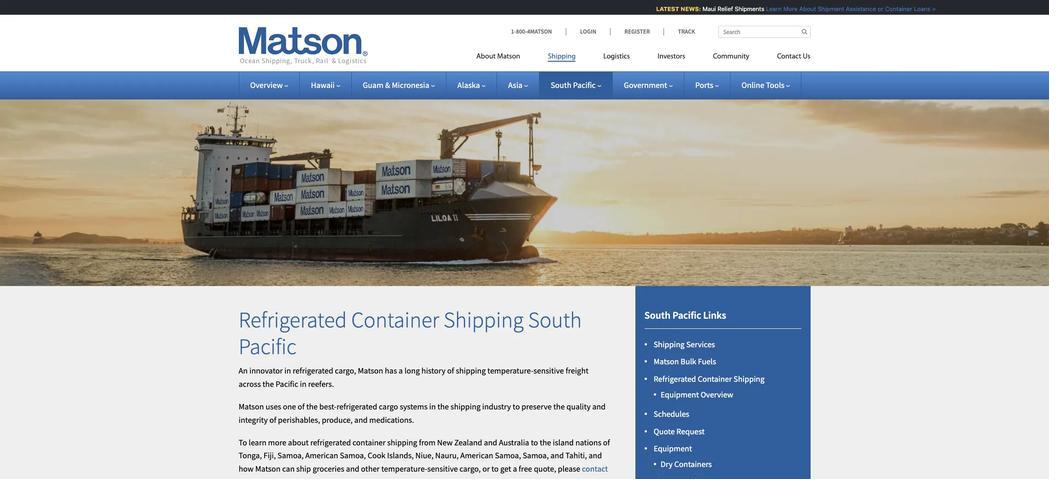 Task type: locate. For each thing, give the bounding box(es) containing it.
0 vertical spatial overview
[[250, 80, 283, 90]]

shipping up islands,
[[388, 438, 418, 448]]

in right systems
[[430, 402, 436, 413]]

shipping left industry
[[451, 402, 481, 413]]

cargo,
[[335, 366, 356, 377], [460, 464, 481, 475]]

sensitive
[[534, 366, 564, 377], [428, 464, 458, 475]]

1 horizontal spatial overview
[[701, 390, 734, 401]]

and
[[593, 402, 606, 413], [355, 415, 368, 426], [484, 438, 498, 448], [551, 451, 564, 462], [589, 451, 602, 462], [346, 464, 360, 475]]

pacific left links
[[673, 309, 702, 322]]

0 vertical spatial in
[[285, 366, 291, 377]]

temperature- inside an innovator in refrigerated cargo, matson has a long history of shipping temperature-sensitive freight across the pacific in reefers.
[[488, 366, 534, 377]]

0 horizontal spatial american
[[305, 451, 338, 462]]

matson left the bulk on the bottom of the page
[[654, 357, 679, 367]]

shipping for the
[[451, 402, 481, 413]]

login link
[[566, 28, 611, 36]]

1 vertical spatial cargo,
[[460, 464, 481, 475]]

0 vertical spatial about
[[795, 5, 812, 12]]

pacific inside an innovator in refrigerated cargo, matson has a long history of shipping temperature-sensitive freight across the pacific in reefers.
[[276, 379, 298, 390]]

cargo, up best-
[[335, 366, 356, 377]]

1 vertical spatial in
[[300, 379, 307, 390]]

samoa, up "quote,"
[[523, 451, 549, 462]]

1 vertical spatial a
[[513, 464, 517, 475]]

about inside about matson link
[[477, 53, 496, 60]]

2 horizontal spatial to
[[531, 438, 538, 448]]

1 horizontal spatial or
[[874, 5, 880, 12]]

3 samoa, from the left
[[495, 451, 521, 462]]

pacific up innovator
[[239, 333, 297, 361]]

shipping services
[[654, 339, 716, 350]]

1 vertical spatial about
[[477, 53, 496, 60]]

temperature- up industry
[[488, 366, 534, 377]]

overview
[[250, 80, 283, 90], [701, 390, 734, 401]]

please
[[558, 464, 581, 475]]

of right history
[[447, 366, 454, 377]]

and right quality
[[593, 402, 606, 413]]

dry containers
[[661, 460, 712, 470]]

the right systems
[[438, 402, 449, 413]]

niue,
[[416, 451, 434, 462]]

refrigerated inside an innovator in refrigerated cargo, matson has a long history of shipping temperature-sensitive freight across the pacific in reefers.
[[293, 366, 334, 377]]

a
[[399, 366, 403, 377], [513, 464, 517, 475]]

Search search field
[[719, 26, 811, 38]]

across
[[239, 379, 261, 390]]

latest
[[652, 5, 675, 12]]

american up groceries
[[305, 451, 338, 462]]

a right has
[[399, 366, 403, 377]]

online tools
[[742, 80, 785, 90]]

learn
[[762, 5, 778, 12]]

american down zealand in the bottom left of the page
[[461, 451, 494, 462]]

0 horizontal spatial container
[[352, 306, 440, 334]]

and right the produce,
[[355, 415, 368, 426]]

more
[[779, 5, 794, 12]]

0 horizontal spatial temperature-
[[382, 464, 428, 475]]

top menu navigation
[[477, 48, 811, 67]]

south pacific link
[[551, 80, 602, 90]]

None search field
[[719, 26, 811, 38]]

cargo, down zealand in the bottom left of the page
[[460, 464, 481, 475]]

0 horizontal spatial a
[[399, 366, 403, 377]]

south for south pacific links
[[645, 309, 671, 322]]

samoa, down "container"
[[340, 451, 366, 462]]

shipping inside top menu navigation
[[548, 53, 576, 60]]

2 vertical spatial in
[[430, 402, 436, 413]]

1 vertical spatial sensitive
[[428, 464, 458, 475]]

search image
[[802, 29, 808, 35]]

south inside refrigerated container shipping south pacific
[[528, 306, 582, 334]]

of down uses
[[270, 415, 276, 426]]

in inside matson uses one of the best-refrigerated cargo systems in the shipping industry to preserve the quality and integrity of perishables, produce, and medications.
[[430, 402, 436, 413]]

asia link
[[508, 80, 528, 90]]

the down innovator
[[263, 379, 274, 390]]

dry containers link
[[661, 460, 712, 470]]

logistics link
[[590, 48, 644, 67]]

in left the reefers.
[[300, 379, 307, 390]]

refrigerated container shipping
[[654, 374, 765, 385]]

relief
[[714, 5, 729, 12]]

quality
[[567, 402, 591, 413]]

south
[[551, 80, 572, 90], [528, 306, 582, 334], [645, 309, 671, 322]]

community link
[[700, 48, 764, 67]]

refrigerated
[[293, 366, 334, 377], [337, 402, 377, 413], [310, 438, 351, 448]]

contact us
[[778, 53, 811, 60]]

get
[[501, 464, 512, 475]]

to left the get
[[492, 464, 499, 475]]

1 vertical spatial container
[[352, 306, 440, 334]]

reefers.
[[308, 379, 334, 390]]

south inside "section"
[[645, 309, 671, 322]]

cargo, inside to learn more about refrigerated container shipping from new zealand and australia to the island nations of tonga, fiji, samoa, american samoa, cook islands, niue, nauru, american samoa, samoa, and tahiti, and how matson can ship groceries and other temperature-sensitive cargo, or to get a free quote, please
[[460, 464, 481, 475]]

hawaii
[[311, 80, 335, 90]]

the inside to learn more about refrigerated container shipping from new zealand and australia to the island nations of tonga, fiji, samoa, american samoa, cook islands, niue, nauru, american samoa, samoa, and tahiti, and how matson can ship groceries and other temperature-sensitive cargo, or to get a free quote, please
[[540, 438, 552, 448]]

1 horizontal spatial refrigerated
[[654, 374, 697, 385]]

1 horizontal spatial container
[[698, 374, 732, 385]]

cargo, inside an innovator in refrigerated cargo, matson has a long history of shipping temperature-sensitive freight across the pacific in reefers.
[[335, 366, 356, 377]]

equipment up the schedules
[[661, 390, 699, 401]]

news:
[[677, 5, 697, 12]]

matson down 1-
[[498, 53, 521, 60]]

2 horizontal spatial in
[[430, 402, 436, 413]]

dry
[[661, 460, 673, 470]]

matson inside an innovator in refrigerated cargo, matson has a long history of shipping temperature-sensitive freight across the pacific in reefers.
[[358, 366, 383, 377]]

0 horizontal spatial refrigerated
[[239, 306, 347, 334]]

refrigerated down the produce,
[[310, 438, 351, 448]]

2 american from the left
[[461, 451, 494, 462]]

contact
[[582, 464, 608, 475]]

micronesia
[[392, 80, 430, 90]]

community
[[713, 53, 750, 60]]

1 horizontal spatial in
[[300, 379, 307, 390]]

temperature-
[[488, 366, 534, 377], [382, 464, 428, 475]]

0 vertical spatial refrigerated
[[293, 366, 334, 377]]

0 horizontal spatial cargo,
[[335, 366, 356, 377]]

container
[[353, 438, 386, 448]]

refrigerated inside refrigerated container shipping south pacific
[[239, 306, 347, 334]]

shipping
[[456, 366, 486, 377], [451, 402, 481, 413], [388, 438, 418, 448]]

the left "island"
[[540, 438, 552, 448]]

container for refrigerated container shipping
[[698, 374, 732, 385]]

uses
[[266, 402, 281, 413]]

and down "island"
[[551, 451, 564, 462]]

samoa,
[[278, 451, 304, 462], [340, 451, 366, 462], [495, 451, 521, 462], [523, 451, 549, 462]]

to inside matson uses one of the best-refrigerated cargo systems in the shipping industry to preserve the quality and integrity of perishables, produce, and medications.
[[513, 402, 520, 413]]

0 vertical spatial temperature-
[[488, 366, 534, 377]]

0 vertical spatial to
[[513, 402, 520, 413]]

and right zealand in the bottom left of the page
[[484, 438, 498, 448]]

0 vertical spatial equipment
[[661, 390, 699, 401]]

&
[[385, 80, 390, 90]]

1 vertical spatial shipping
[[451, 402, 481, 413]]

1 vertical spatial refrigerated
[[654, 374, 697, 385]]

refrigerated
[[239, 306, 347, 334], [654, 374, 697, 385]]

in right innovator
[[285, 366, 291, 377]]

a right the get
[[513, 464, 517, 475]]

new
[[437, 438, 453, 448]]

login
[[580, 28, 597, 36]]

about right more
[[795, 5, 812, 12]]

a inside an innovator in refrigerated cargo, matson has a long history of shipping temperature-sensitive freight across the pacific in reefers.
[[399, 366, 403, 377]]

2 vertical spatial refrigerated
[[310, 438, 351, 448]]

1 horizontal spatial temperature-
[[488, 366, 534, 377]]

1 vertical spatial temperature-
[[382, 464, 428, 475]]

1 vertical spatial to
[[531, 438, 538, 448]]

refrigerated inside matson uses one of the best-refrigerated cargo systems in the shipping industry to preserve the quality and integrity of perishables, produce, and medications.
[[337, 402, 377, 413]]

0 horizontal spatial sensitive
[[428, 464, 458, 475]]

investors
[[658, 53, 686, 60]]

the
[[263, 379, 274, 390], [306, 402, 318, 413], [438, 402, 449, 413], [554, 402, 565, 413], [540, 438, 552, 448]]

sensitive down nauru,
[[428, 464, 458, 475]]

government link
[[624, 80, 673, 90]]

nations
[[576, 438, 602, 448]]

0 horizontal spatial about
[[477, 53, 496, 60]]

matson left has
[[358, 366, 383, 377]]

0 vertical spatial shipping
[[456, 366, 486, 377]]

1 horizontal spatial sensitive
[[534, 366, 564, 377]]

alaska link
[[458, 80, 486, 90]]

one
[[283, 402, 296, 413]]

equipment link
[[654, 444, 693, 455]]

0 vertical spatial sensitive
[[534, 366, 564, 377]]

samoa, up the get
[[495, 451, 521, 462]]

has
[[385, 366, 397, 377]]

0 horizontal spatial to
[[492, 464, 499, 475]]

to right australia
[[531, 438, 538, 448]]

shipping inside an innovator in refrigerated cargo, matson has a long history of shipping temperature-sensitive freight across the pacific in reefers.
[[456, 366, 486, 377]]

0 vertical spatial cargo,
[[335, 366, 356, 377]]

0 vertical spatial refrigerated
[[239, 306, 347, 334]]

0 horizontal spatial or
[[483, 464, 490, 475]]

2 vertical spatial shipping
[[388, 438, 418, 448]]

fiji,
[[264, 451, 276, 462]]

1 vertical spatial or
[[483, 464, 490, 475]]

shipment
[[814, 5, 840, 12]]

other
[[361, 464, 380, 475]]

long
[[405, 366, 420, 377]]

to right industry
[[513, 402, 520, 413]]

equipment up dry
[[654, 444, 693, 455]]

register link
[[611, 28, 664, 36]]

temperature- down islands,
[[382, 464, 428, 475]]

1 horizontal spatial american
[[461, 451, 494, 462]]

quote request
[[654, 427, 705, 437]]

government
[[624, 80, 668, 90]]

refrigerated up the produce,
[[337, 402, 377, 413]]

tonga,
[[239, 451, 262, 462]]

or right 'assistance'
[[874, 5, 880, 12]]

2 samoa, from the left
[[340, 451, 366, 462]]

matson
[[498, 53, 521, 60], [654, 357, 679, 367], [358, 366, 383, 377], [239, 402, 264, 413], [255, 464, 281, 475]]

register
[[625, 28, 650, 36]]

sensitive left the freight
[[534, 366, 564, 377]]

fuels
[[698, 357, 717, 367]]

about up alaska link
[[477, 53, 496, 60]]

container
[[881, 5, 908, 12], [352, 306, 440, 334], [698, 374, 732, 385]]

1 horizontal spatial cargo,
[[460, 464, 481, 475]]

1 horizontal spatial to
[[513, 402, 520, 413]]

1 samoa, from the left
[[278, 451, 304, 462]]

guam & micronesia
[[363, 80, 430, 90]]

loans
[[910, 5, 927, 12]]

matson down fiji,
[[255, 464, 281, 475]]

refrigerated inside south pacific links "section"
[[654, 374, 697, 385]]

1 vertical spatial refrigerated
[[337, 402, 377, 413]]

pacific up one
[[276, 379, 298, 390]]

1 horizontal spatial about
[[795, 5, 812, 12]]

0 vertical spatial a
[[399, 366, 403, 377]]

more
[[268, 438, 287, 448]]

matson up integrity
[[239, 402, 264, 413]]

contact us link
[[239, 464, 608, 480]]

or left the get
[[483, 464, 490, 475]]

of right one
[[298, 402, 305, 413]]

container inside south pacific links "section"
[[698, 374, 732, 385]]

1 vertical spatial overview
[[701, 390, 734, 401]]

refrigerated up the reefers.
[[293, 366, 334, 377]]

of right the nations at the bottom right of the page
[[603, 438, 610, 448]]

quote,
[[534, 464, 557, 475]]

1 vertical spatial equipment
[[654, 444, 693, 455]]

freight
[[566, 366, 589, 377]]

0 vertical spatial container
[[881, 5, 908, 12]]

shipping
[[548, 53, 576, 60], [444, 306, 524, 334], [654, 339, 685, 350], [734, 374, 765, 385]]

shipping right history
[[456, 366, 486, 377]]

maui
[[699, 5, 712, 12]]

2 vertical spatial container
[[698, 374, 732, 385]]

the left best-
[[306, 402, 318, 413]]

0 horizontal spatial in
[[285, 366, 291, 377]]

container inside refrigerated container shipping south pacific
[[352, 306, 440, 334]]

track link
[[664, 28, 696, 36]]

samoa, up can
[[278, 451, 304, 462]]

shipping inside matson uses one of the best-refrigerated cargo systems in the shipping industry to preserve the quality and integrity of perishables, produce, and medications.
[[451, 402, 481, 413]]

shipping inside to learn more about refrigerated container shipping from new zealand and australia to the island nations of tonga, fiji, samoa, american samoa, cook islands, niue, nauru, american samoa, samoa, and tahiti, and how matson can ship groceries and other temperature-sensitive cargo, or to get a free quote, please
[[388, 438, 418, 448]]

1 horizontal spatial a
[[513, 464, 517, 475]]



Task type: describe. For each thing, give the bounding box(es) containing it.
about matson
[[477, 53, 521, 60]]

blue matson logo with ocean, shipping, truck, rail and logistics written beneath it. image
[[239, 27, 368, 65]]

us
[[239, 478, 247, 480]]

equipment for equipment overview
[[661, 390, 699, 401]]

online tools link
[[742, 80, 791, 90]]

ship
[[297, 464, 311, 475]]

matson inside to learn more about refrigerated container shipping from new zealand and australia to the island nations of tonga, fiji, samoa, american samoa, cook islands, niue, nauru, american samoa, samoa, and tahiti, and how matson can ship groceries and other temperature-sensitive cargo, or to get a free quote, please
[[255, 464, 281, 475]]

sensitive inside an innovator in refrigerated cargo, matson has a long history of shipping temperature-sensitive freight across the pacific in reefers.
[[534, 366, 564, 377]]

shipping inside refrigerated container shipping south pacific
[[444, 306, 524, 334]]

4matson
[[527, 28, 552, 36]]

refrigerated container shipping link
[[654, 374, 765, 385]]

refrigerated container shipping south pacific
[[239, 306, 582, 361]]

learn
[[249, 438, 267, 448]]

0 vertical spatial or
[[874, 5, 880, 12]]

industry
[[483, 402, 511, 413]]

a inside to learn more about refrigerated container shipping from new zealand and australia to the island nations of tonga, fiji, samoa, american samoa, cook islands, niue, nauru, american samoa, samoa, and tahiti, and how matson can ship groceries and other temperature-sensitive cargo, or to get a free quote, please
[[513, 464, 517, 475]]

learn more about shipment assistance or container loans > link
[[762, 5, 932, 12]]

shipments
[[731, 5, 760, 12]]

equipment overview
[[661, 390, 734, 401]]

1 american from the left
[[305, 451, 338, 462]]

hawaii link
[[311, 80, 340, 90]]

about matson link
[[477, 48, 534, 67]]

refrigerated inside to learn more about refrigerated container shipping from new zealand and australia to the island nations of tonga, fiji, samoa, american samoa, cook islands, niue, nauru, american samoa, samoa, and tahiti, and how matson can ship groceries and other temperature-sensitive cargo, or to get a free quote, please
[[310, 438, 351, 448]]

perishables,
[[278, 415, 320, 426]]

tools
[[767, 80, 785, 90]]

pacific inside refrigerated container shipping south pacific
[[239, 333, 297, 361]]

about
[[288, 438, 309, 448]]

pacific inside south pacific links "section"
[[673, 309, 702, 322]]

the left quality
[[554, 402, 565, 413]]

4 samoa, from the left
[[523, 451, 549, 462]]

schedules link
[[654, 409, 690, 420]]

matson bulk fuels
[[654, 357, 717, 367]]

overview link
[[250, 80, 288, 90]]

south pacific links section
[[624, 287, 823, 480]]

of inside an innovator in refrigerated cargo, matson has a long history of shipping temperature-sensitive freight across the pacific in reefers.
[[447, 366, 454, 377]]

overview inside south pacific links "section"
[[701, 390, 734, 401]]

to
[[239, 438, 247, 448]]

guam
[[363, 80, 384, 90]]

0 horizontal spatial overview
[[250, 80, 283, 90]]

online
[[742, 80, 765, 90]]

from
[[419, 438, 436, 448]]

to learn more about refrigerated container shipping from new zealand and australia to the island nations of tonga, fiji, samoa, american samoa, cook islands, niue, nauru, american samoa, samoa, and tahiti, and how matson can ship groceries and other temperature-sensitive cargo, or to get a free quote, please
[[239, 438, 610, 475]]

shipping link
[[534, 48, 590, 67]]

contact us link
[[764, 48, 811, 67]]

800-
[[516, 28, 528, 36]]

preserve
[[522, 402, 552, 413]]

an
[[239, 366, 248, 377]]

2 vertical spatial to
[[492, 464, 499, 475]]

1-
[[511, 28, 516, 36]]

latest news: maui relief shipments learn more about shipment assistance or container loans >
[[652, 5, 932, 12]]

medications.
[[370, 415, 414, 426]]

australia
[[499, 438, 530, 448]]

integrity
[[239, 415, 268, 426]]

or inside to learn more about refrigerated container shipping from new zealand and australia to the island nations of tonga, fiji, samoa, american samoa, cook islands, niue, nauru, american samoa, samoa, and tahiti, and how matson can ship groceries and other temperature-sensitive cargo, or to get a free quote, please
[[483, 464, 490, 475]]

islands,
[[387, 451, 414, 462]]

the inside an innovator in refrigerated cargo, matson has a long history of shipping temperature-sensitive freight across the pacific in reefers.
[[263, 379, 274, 390]]

cargo
[[379, 402, 398, 413]]

can
[[282, 464, 295, 475]]

cook
[[368, 451, 386, 462]]

history
[[422, 366, 446, 377]]

matson inside matson uses one of the best-refrigerated cargo systems in the shipping industry to preserve the quality and integrity of perishables, produce, and medications.
[[239, 402, 264, 413]]

containers
[[675, 460, 712, 470]]

ports link
[[696, 80, 719, 90]]

bulk
[[681, 357, 697, 367]]

2 horizontal spatial container
[[881, 5, 908, 12]]

investors link
[[644, 48, 700, 67]]

container for refrigerated container shipping south pacific
[[352, 306, 440, 334]]

links
[[704, 309, 727, 322]]

refrigerated for refrigerated container shipping south pacific
[[239, 306, 347, 334]]

1-800-4matson
[[511, 28, 552, 36]]

quote
[[654, 427, 675, 437]]

ports
[[696, 80, 714, 90]]

equipment for equipment link
[[654, 444, 693, 455]]

us
[[803, 53, 811, 60]]

matson bulk fuels link
[[654, 357, 717, 367]]

matson inside top menu navigation
[[498, 53, 521, 60]]

refrigerated for refrigerated container shipping
[[654, 374, 697, 385]]

services
[[687, 339, 716, 350]]

south pacific
[[551, 80, 596, 90]]

matson inside south pacific links "section"
[[654, 357, 679, 367]]

temperature- inside to learn more about refrigerated container shipping from new zealand and australia to the island nations of tonga, fiji, samoa, american samoa, cook islands, niue, nauru, american samoa, samoa, and tahiti, and how matson can ship groceries and other temperature-sensitive cargo, or to get a free quote, please
[[382, 464, 428, 475]]

pacific down shipping link
[[573, 80, 596, 90]]

zealand
[[455, 438, 483, 448]]

track
[[678, 28, 696, 36]]

groceries
[[313, 464, 345, 475]]

south pacific links
[[645, 309, 727, 322]]

1-800-4matson link
[[511, 28, 566, 36]]

sensitive inside to learn more about refrigerated container shipping from new zealand and australia to the island nations of tonga, fiji, samoa, american samoa, cook islands, niue, nauru, american samoa, samoa, and tahiti, and how matson can ship groceries and other temperature-sensitive cargo, or to get a free quote, please
[[428, 464, 458, 475]]

shipping for of
[[456, 366, 486, 377]]

nauru,
[[435, 451, 459, 462]]

innovator
[[250, 366, 283, 377]]

and left other
[[346, 464, 360, 475]]

of inside to learn more about refrigerated container shipping from new zealand and australia to the island nations of tonga, fiji, samoa, american samoa, cook islands, niue, nauru, american samoa, samoa, and tahiti, and how matson can ship groceries and other temperature-sensitive cargo, or to get a free quote, please
[[603, 438, 610, 448]]

quote request link
[[654, 427, 705, 437]]

south for south pacific
[[551, 80, 572, 90]]

an innovator in refrigerated cargo, matson has a long history of shipping temperature-sensitive freight across the pacific in reefers.
[[239, 366, 589, 390]]

asia
[[508, 80, 523, 90]]

banner image
[[0, 85, 1050, 287]]

guam & micronesia link
[[363, 80, 435, 90]]

assistance
[[842, 5, 872, 12]]

produce,
[[322, 415, 353, 426]]

contact us
[[239, 464, 608, 480]]

request
[[677, 427, 705, 437]]

matson uses one of the best-refrigerated cargo systems in the shipping industry to preserve the quality and integrity of perishables, produce, and medications.
[[239, 402, 606, 426]]

best-
[[320, 402, 337, 413]]

and up contact
[[589, 451, 602, 462]]

shipping services link
[[654, 339, 716, 350]]



Task type: vqa. For each thing, say whether or not it's contained in the screenshot.
to in Matson Uses One Of The Best-Refrigerated Cargo Systems In The Shipping Industry To Preserve The Quality And Integrity Of Perishables, Produce, And Medications.
yes



